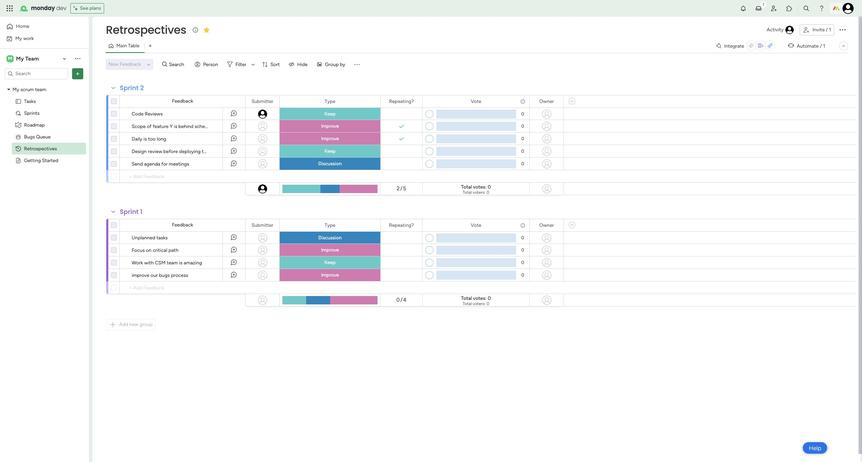 Task type: vqa. For each thing, say whether or not it's contained in the screenshot.
Retrospectives to the left
yes



Task type: locate. For each thing, give the bounding box(es) containing it.
v2 search image
[[162, 61, 167, 68]]

1 public board image from the top
[[15, 98, 22, 105]]

1 vertical spatial keep
[[324, 148, 336, 154]]

2 inside field
[[140, 84, 144, 92]]

getting started
[[24, 158, 58, 164]]

is left much
[[214, 149, 218, 155]]

owner right column information icon
[[539, 222, 554, 228]]

2 horizontal spatial 1
[[829, 27, 831, 33]]

0 vertical spatial submitter
[[252, 98, 273, 104]]

1 vertical spatial votes:
[[473, 296, 486, 302]]

workspace image
[[7, 55, 14, 63]]

tasks up the critical
[[156, 235, 168, 241]]

2 up code
[[140, 84, 144, 92]]

1 vertical spatial + add feedback
[[129, 285, 164, 291]]

Sprint 2 field
[[118, 84, 146, 93]]

1 horizontal spatial tasks
[[202, 149, 213, 155]]

1 vertical spatial add
[[133, 285, 142, 291]]

discussion for send agenda for meetings
[[318, 161, 342, 167]]

tasks
[[24, 98, 36, 104]]

1 right invite
[[829, 27, 831, 33]]

sort button
[[259, 59, 284, 70]]

feedback down agenda
[[143, 174, 164, 180]]

dapulse integrations image
[[716, 43, 721, 49]]

1 vertical spatial owner field
[[538, 222, 556, 229]]

2 vote field from the top
[[469, 222, 483, 229]]

voters:
[[473, 190, 486, 195], [473, 302, 486, 306]]

2 public board image from the top
[[15, 157, 22, 164]]

work with csm team is amazing
[[132, 260, 202, 266]]

feedback up "path"
[[172, 222, 193, 228]]

0 horizontal spatial 1
[[140, 208, 142, 216]]

+
[[129, 174, 132, 180], [129, 285, 132, 291]]

add down send
[[133, 174, 142, 180]]

0 horizontal spatial retrospectives
[[24, 146, 57, 152]]

dapulse plus image
[[569, 222, 575, 230]]

+ down send
[[129, 174, 132, 180]]

tasks
[[202, 149, 213, 155], [156, 235, 168, 241]]

group
[[325, 61, 339, 67]]

monday
[[31, 4, 55, 12]]

feature
[[153, 124, 168, 130]]

deploying
[[179, 149, 201, 155]]

0 vertical spatial my
[[15, 35, 22, 41]]

0 vertical spatial voters:
[[473, 190, 486, 195]]

caret down image
[[7, 87, 10, 92]]

my for my work
[[15, 35, 22, 41]]

1 vertical spatial submitter
[[252, 222, 273, 228]]

2 + from the top
[[129, 285, 132, 291]]

list box
[[0, 82, 89, 261]]

1 horizontal spatial team
[[167, 260, 178, 266]]

2 vertical spatial my
[[13, 87, 19, 92]]

1 vertical spatial vote field
[[469, 222, 483, 229]]

team right scrum
[[35, 87, 46, 92]]

vote for 1
[[471, 222, 481, 228]]

schedule
[[195, 124, 214, 130]]

1 vote from the top
[[471, 98, 481, 104]]

sprint for sprint 1
[[120, 208, 139, 216]]

team right csm
[[167, 260, 178, 266]]

group by
[[325, 61, 345, 67]]

type
[[325, 98, 335, 104], [325, 222, 335, 228]]

1 vertical spatial public board image
[[15, 157, 22, 164]]

table
[[128, 43, 139, 49]]

of
[[147, 124, 151, 130]]

option
[[0, 83, 89, 85]]

retrospectives up add view icon
[[106, 22, 186, 38]]

autopilot image
[[788, 41, 794, 50]]

total votes: 0 total voters: 0
[[461, 184, 491, 195], [461, 296, 491, 306]]

my right caret down image
[[13, 87, 19, 92]]

0 vertical spatial votes:
[[473, 184, 486, 190]]

retrospectives
[[106, 22, 186, 38], [24, 146, 57, 152]]

remove from favorites image
[[203, 26, 210, 33]]

1 votes: from the top
[[473, 184, 486, 190]]

4 improve from the top
[[321, 272, 339, 278]]

vote field for sprint 2
[[469, 98, 483, 105]]

before
[[163, 149, 178, 155]]

repeating? for 1st repeating? "field" from the bottom of the page
[[389, 222, 414, 228]]

workspace options image
[[74, 55, 81, 62]]

options image up "collapse board header" 'image'
[[838, 25, 847, 34]]

1 + from the top
[[129, 174, 132, 180]]

menu image
[[354, 61, 361, 68]]

0 vertical spatial vote field
[[469, 98, 483, 105]]

sprint inside field
[[120, 208, 139, 216]]

options image
[[838, 25, 847, 34], [74, 70, 81, 77]]

owner field right column information image on the top right of page
[[538, 98, 556, 105]]

1 vertical spatial owner
[[539, 222, 554, 228]]

/ right automate on the right of the page
[[820, 43, 822, 49]]

0 horizontal spatial options image
[[74, 70, 81, 77]]

add down improve
[[133, 285, 142, 291]]

sprint 1
[[120, 208, 142, 216]]

started
[[42, 158, 58, 164]]

2 votes: from the top
[[473, 296, 486, 302]]

bugs queue
[[24, 134, 51, 140]]

path
[[168, 248, 178, 254]]

1 vertical spatial submitter field
[[250, 222, 275, 229]]

1 vertical spatial total votes: 0 total voters: 0
[[461, 296, 491, 306]]

2 discussion from the top
[[318, 235, 342, 241]]

1 vertical spatial retrospectives
[[24, 146, 57, 152]]

1 + add feedback from the top
[[129, 174, 164, 180]]

Owner field
[[538, 98, 556, 105], [538, 222, 556, 229]]

Repeating? field
[[387, 98, 416, 105], [387, 222, 416, 229]]

0 vertical spatial 1
[[829, 27, 831, 33]]

1 improve from the top
[[321, 123, 339, 129]]

0 vertical spatial discussion
[[318, 161, 342, 167]]

0 vertical spatial +
[[129, 174, 132, 180]]

1 horizontal spatial retrospectives
[[106, 22, 186, 38]]

1 down invite / 1
[[823, 43, 825, 49]]

sprint up unplanned
[[120, 208, 139, 216]]

1 vertical spatial 1
[[823, 43, 825, 49]]

0 horizontal spatial 2
[[140, 84, 144, 92]]

0 vertical spatial team
[[35, 87, 46, 92]]

0 vertical spatial + add feedback
[[129, 174, 164, 180]]

amazing
[[184, 260, 202, 266]]

1 horizontal spatial options image
[[838, 25, 847, 34]]

1 owner from the top
[[539, 98, 554, 104]]

0 vertical spatial retrospectives
[[106, 22, 186, 38]]

0 vertical spatial public board image
[[15, 98, 22, 105]]

1 type from the top
[[325, 98, 335, 104]]

2
[[140, 84, 144, 92], [397, 186, 400, 192]]

0 vertical spatial repeating?
[[389, 98, 414, 104]]

2 keep from the top
[[324, 148, 336, 154]]

1 vertical spatial +
[[129, 285, 132, 291]]

1
[[829, 27, 831, 33], [823, 43, 825, 49], [140, 208, 142, 216]]

my
[[15, 35, 22, 41], [16, 55, 24, 62], [13, 87, 19, 92]]

Submitter field
[[250, 98, 275, 105], [250, 222, 275, 229]]

+ add feedback down improve
[[129, 285, 164, 291]]

roadmap
[[24, 122, 45, 128]]

/ inside button
[[826, 27, 828, 33]]

arrow down image
[[249, 60, 257, 69]]

1 vote field from the top
[[469, 98, 483, 105]]

0 horizontal spatial tasks
[[156, 235, 168, 241]]

1 horizontal spatial 1
[[823, 43, 825, 49]]

inbox image
[[755, 5, 762, 12]]

Sprint 1 field
[[118, 208, 144, 217]]

0 vertical spatial vote
[[471, 98, 481, 104]]

sprint for sprint 2
[[120, 84, 139, 92]]

sprint up code
[[120, 84, 139, 92]]

send agenda for meetings
[[132, 161, 189, 167]]

type for second type field from the bottom of the page
[[325, 98, 335, 104]]

tasks left much
[[202, 149, 213, 155]]

m
[[8, 56, 12, 61]]

1 owner field from the top
[[538, 98, 556, 105]]

vote
[[471, 98, 481, 104], [471, 222, 481, 228]]

1 vertical spatial repeating? field
[[387, 222, 416, 229]]

1 vertical spatial 2
[[397, 186, 400, 192]]

2 sprint from the top
[[120, 208, 139, 216]]

1 vertical spatial my
[[16, 55, 24, 62]]

1 sprint from the top
[[120, 84, 139, 92]]

1 submitter field from the top
[[250, 98, 275, 105]]

Vote field
[[469, 98, 483, 105], [469, 222, 483, 229]]

0 vertical spatial tasks
[[202, 149, 213, 155]]

1 vertical spatial voters:
[[473, 302, 486, 306]]

/ left 5
[[400, 186, 402, 192]]

0
[[521, 111, 524, 117], [521, 124, 524, 129], [521, 136, 524, 141], [521, 149, 524, 154], [521, 161, 524, 166], [488, 184, 491, 190], [487, 190, 489, 195], [521, 235, 524, 241], [521, 248, 524, 253], [521, 260, 524, 265], [521, 273, 524, 278], [488, 296, 491, 302], [396, 297, 400, 303], [487, 302, 489, 306]]

/ for invite
[[826, 27, 828, 33]]

0 vertical spatial 2
[[140, 84, 144, 92]]

2 vote from the top
[[471, 222, 481, 228]]

add view image
[[149, 43, 152, 49]]

Type field
[[323, 98, 337, 105], [323, 222, 337, 229]]

0 vertical spatial repeating? field
[[387, 98, 416, 105]]

0 vertical spatial keep
[[324, 111, 336, 117]]

long
[[157, 136, 166, 142]]

my right workspace image
[[16, 55, 24, 62]]

getting
[[24, 158, 41, 164]]

1 vertical spatial type
[[325, 222, 335, 228]]

0 horizontal spatial team
[[35, 87, 46, 92]]

4
[[403, 297, 406, 303]]

my scrum team
[[13, 87, 46, 92]]

total
[[461, 184, 472, 190], [463, 190, 472, 195], [461, 296, 472, 302], [463, 302, 472, 306]]

1 vertical spatial tasks
[[156, 235, 168, 241]]

1 vertical spatial type field
[[323, 222, 337, 229]]

search everything image
[[803, 5, 810, 12]]

/ for 2
[[400, 186, 402, 192]]

1 vertical spatial discussion
[[318, 235, 342, 241]]

sprint inside field
[[120, 84, 139, 92]]

/ right invite
[[826, 27, 828, 33]]

bugs
[[24, 134, 35, 140]]

workspace selection element
[[7, 55, 40, 63]]

discussion
[[318, 161, 342, 167], [318, 235, 342, 241]]

1 up unplanned
[[140, 208, 142, 216]]

0 vertical spatial owner field
[[538, 98, 556, 105]]

team
[[35, 87, 46, 92], [167, 260, 178, 266]]

help
[[809, 445, 821, 452]]

1 type field from the top
[[323, 98, 337, 105]]

1 vertical spatial sprint
[[120, 208, 139, 216]]

keep
[[324, 111, 336, 117], [324, 148, 336, 154], [324, 260, 336, 266]]

2 left 5
[[397, 186, 400, 192]]

1 horizontal spatial 2
[[397, 186, 400, 192]]

0 vertical spatial owner
[[539, 98, 554, 104]]

owner
[[539, 98, 554, 104], [539, 222, 554, 228]]

feedback
[[172, 98, 193, 104], [143, 174, 164, 180], [172, 222, 193, 228], [143, 285, 164, 291]]

is left too
[[143, 136, 147, 142]]

options image down workspace options image
[[74, 70, 81, 77]]

public board image left tasks
[[15, 98, 22, 105]]

1 inside field
[[140, 208, 142, 216]]

my inside workspace selection element
[[16, 55, 24, 62]]

0 vertical spatial total votes: 0 total voters: 0
[[461, 184, 491, 195]]

2 owner field from the top
[[538, 222, 556, 229]]

notifications image
[[740, 5, 747, 12]]

1 discussion from the top
[[318, 161, 342, 167]]

/ for automate
[[820, 43, 822, 49]]

1 for automate / 1
[[823, 43, 825, 49]]

2 type from the top
[[325, 222, 335, 228]]

public board image left getting
[[15, 157, 22, 164]]

is
[[174, 124, 177, 130], [143, 136, 147, 142], [214, 149, 218, 155], [179, 260, 182, 266]]

discussion for unplanned tasks
[[318, 235, 342, 241]]

my inside list box
[[13, 87, 19, 92]]

maria williams image
[[843, 3, 854, 14]]

my inside button
[[15, 35, 22, 41]]

0 vertical spatial add
[[133, 174, 142, 180]]

retrospectives up getting started
[[24, 146, 57, 152]]

my left the work on the top of page
[[15, 35, 22, 41]]

person button
[[192, 59, 222, 70]]

sprint
[[120, 84, 139, 92], [120, 208, 139, 216]]

daily is too long
[[132, 136, 166, 142]]

owner right column information image on the top right of page
[[539, 98, 554, 104]]

+ add feedback
[[129, 174, 164, 180], [129, 285, 164, 291]]

1 inside button
[[829, 27, 831, 33]]

public board image
[[15, 98, 22, 105], [15, 157, 22, 164]]

0 vertical spatial options image
[[838, 25, 847, 34]]

1 vertical spatial repeating?
[[389, 222, 414, 228]]

0 vertical spatial submitter field
[[250, 98, 275, 105]]

submitter
[[252, 98, 273, 104], [252, 222, 273, 228]]

1 vertical spatial vote
[[471, 222, 481, 228]]

1 repeating? from the top
[[389, 98, 414, 104]]

0 vertical spatial type field
[[323, 98, 337, 105]]

+ add feedback down agenda
[[129, 174, 164, 180]]

owner field right column information icon
[[538, 222, 556, 229]]

0 vertical spatial sprint
[[120, 84, 139, 92]]

/
[[826, 27, 828, 33], [820, 43, 822, 49], [400, 186, 402, 192], [400, 297, 402, 303]]

2 vertical spatial keep
[[324, 260, 336, 266]]

0 vertical spatial type
[[325, 98, 335, 104]]

2 repeating? from the top
[[389, 222, 414, 228]]

/ left 4
[[400, 297, 402, 303]]

critical
[[153, 248, 167, 254]]

public board image for getting started
[[15, 157, 22, 164]]

main table
[[116, 43, 139, 49]]

my work button
[[4, 33, 75, 44]]

focus
[[132, 248, 145, 254]]

2 vertical spatial 1
[[140, 208, 142, 216]]

+ down improve
[[129, 285, 132, 291]]



Task type: describe. For each thing, give the bounding box(es) containing it.
type for second type field
[[325, 222, 335, 228]]

integrate
[[724, 43, 744, 49]]

filter button
[[224, 59, 257, 70]]

my work
[[15, 35, 34, 41]]

daily
[[132, 136, 142, 142]]

invite / 1 button
[[800, 24, 834, 36]]

focus on critical path
[[132, 248, 178, 254]]

improve
[[132, 273, 149, 279]]

team
[[25, 55, 39, 62]]

better
[[232, 149, 246, 155]]

plans
[[89, 5, 101, 11]]

1 add from the top
[[133, 174, 142, 180]]

2 type field from the top
[[323, 222, 337, 229]]

repeating? for 1st repeating? "field" from the top of the page
[[389, 98, 414, 104]]

hide
[[297, 61, 307, 67]]

2 owner from the top
[[539, 222, 554, 228]]

list box containing my scrum team
[[0, 82, 89, 261]]

2 total votes: 0 total voters: 0 from the top
[[461, 296, 491, 306]]

dev
[[56, 4, 66, 12]]

2 add from the top
[[133, 285, 142, 291]]

select product image
[[6, 5, 13, 12]]

much
[[219, 149, 231, 155]]

sort
[[270, 61, 280, 67]]

agenda
[[144, 161, 160, 167]]

improve our bugs process
[[132, 273, 188, 279]]

bugs
[[159, 273, 170, 279]]

code reviews
[[132, 111, 163, 117]]

team inside list box
[[35, 87, 46, 92]]

1 repeating? field from the top
[[387, 98, 416, 105]]

Search in workspace field
[[15, 70, 58, 78]]

meetings
[[169, 161, 189, 167]]

monday dev
[[31, 4, 66, 12]]

scrum
[[20, 87, 34, 92]]

reviews
[[145, 111, 163, 117]]

csm
[[155, 260, 166, 266]]

Retrospectives field
[[104, 22, 188, 38]]

y
[[170, 124, 173, 130]]

my team
[[16, 55, 39, 62]]

work
[[23, 35, 34, 41]]

automate
[[797, 43, 819, 49]]

2 improve from the top
[[321, 136, 339, 142]]

sprint 2
[[120, 84, 144, 92]]

group by button
[[314, 59, 349, 70]]

behind
[[178, 124, 193, 130]]

5
[[403, 186, 406, 192]]

invite
[[813, 27, 825, 33]]

1 voters: from the top
[[473, 190, 486, 195]]

collapse board header image
[[841, 43, 846, 49]]

vote field for sprint 1
[[469, 222, 483, 229]]

1 keep from the top
[[324, 111, 336, 117]]

public board image for tasks
[[15, 98, 22, 105]]

1 image
[[760, 0, 767, 8]]

hide button
[[286, 59, 312, 70]]

activity button
[[764, 24, 797, 36]]

column information image
[[520, 223, 526, 228]]

review
[[148, 149, 162, 155]]

1 for invite / 1
[[829, 27, 831, 33]]

help button
[[803, 443, 827, 454]]

retrospectives inside list box
[[24, 146, 57, 152]]

feedback up behind
[[172, 98, 193, 104]]

2 + add feedback from the top
[[129, 285, 164, 291]]

see
[[80, 5, 88, 11]]

2 / 5
[[397, 186, 406, 192]]

show board description image
[[191, 26, 200, 33]]

unplanned
[[132, 235, 155, 241]]

our
[[151, 273, 158, 279]]

my for my team
[[16, 55, 24, 62]]

dapulse plus image
[[569, 98, 575, 106]]

is right y
[[174, 124, 177, 130]]

apps image
[[786, 5, 793, 12]]

1 total votes: 0 total voters: 0 from the top
[[461, 184, 491, 195]]

invite / 1
[[813, 27, 831, 33]]

design review before deploying tasks is much better
[[132, 149, 246, 155]]

is left amazing
[[179, 260, 182, 266]]

2 submitter from the top
[[252, 222, 273, 228]]

2 voters: from the top
[[473, 302, 486, 306]]

activity
[[767, 27, 784, 33]]

scope of feature y is behind schedule
[[132, 124, 214, 130]]

queue
[[36, 134, 51, 140]]

sprints
[[24, 110, 40, 116]]

process
[[171, 273, 188, 279]]

design
[[132, 149, 147, 155]]

home
[[16, 23, 29, 29]]

main table button
[[106, 40, 145, 52]]

see plans
[[80, 5, 101, 11]]

code
[[132, 111, 144, 117]]

3 improve from the top
[[321, 247, 339, 253]]

for
[[161, 161, 168, 167]]

1 vertical spatial team
[[167, 260, 178, 266]]

by
[[340, 61, 345, 67]]

main
[[116, 43, 127, 49]]

/ for 0
[[400, 297, 402, 303]]

3 keep from the top
[[324, 260, 336, 266]]

person
[[203, 61, 218, 67]]

Search field
[[167, 60, 188, 69]]

invite members image
[[770, 5, 777, 12]]

scope
[[132, 124, 146, 130]]

filter
[[235, 61, 246, 67]]

with
[[144, 260, 154, 266]]

see plans button
[[71, 3, 104, 14]]

help image
[[818, 5, 825, 12]]

my for my scrum team
[[13, 87, 19, 92]]

too
[[148, 136, 156, 142]]

1 submitter from the top
[[252, 98, 273, 104]]

feedback down the our
[[143, 285, 164, 291]]

work
[[132, 260, 143, 266]]

1 vertical spatial options image
[[74, 70, 81, 77]]

send
[[132, 161, 143, 167]]

2 repeating? field from the top
[[387, 222, 416, 229]]

unplanned tasks
[[132, 235, 168, 241]]

0 / 4
[[396, 297, 406, 303]]

2 submitter field from the top
[[250, 222, 275, 229]]

automate / 1
[[797, 43, 825, 49]]

vote for 2
[[471, 98, 481, 104]]

home button
[[4, 21, 75, 32]]

column information image
[[520, 99, 526, 104]]

on
[[146, 248, 151, 254]]



